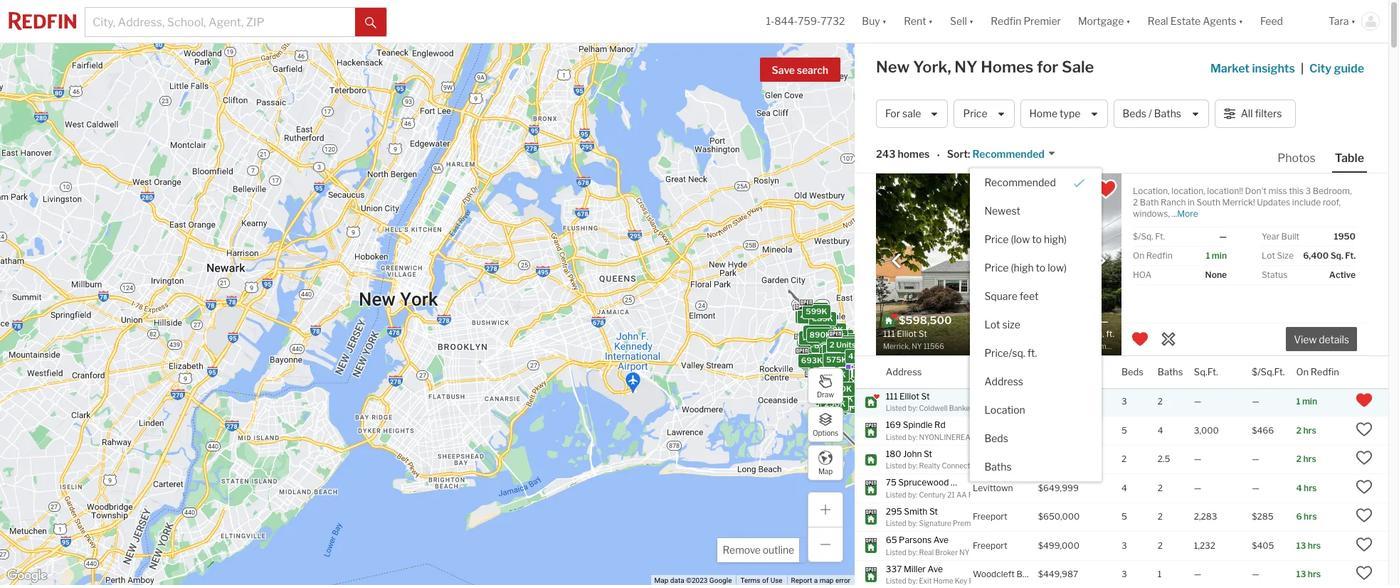 Task type: describe. For each thing, give the bounding box(es) containing it.
630k
[[827, 375, 849, 385]]

0 vertical spatial 650k
[[803, 355, 824, 365]]

filters
[[1255, 108, 1282, 120]]

map button
[[808, 445, 843, 481]]

freeport for 65 parsons ave
[[973, 541, 1007, 551]]

3,000
[[1194, 425, 1219, 436]]

5 for 2
[[1122, 512, 1127, 523]]

by: for sprucewood
[[908, 491, 918, 499]]

next button image
[[1094, 254, 1108, 268]]

▾ for sell ▾
[[969, 15, 974, 27]]

111 elliot st listed by: coldwell banker american homes
[[886, 391, 1032, 413]]

on inside on redfin button
[[1296, 366, 1309, 378]]

— down 1,232 at the bottom right of the page
[[1194, 570, 1202, 580]]

st for 111 elliot st
[[921, 391, 930, 402]]

7732
[[821, 15, 845, 27]]

homes
[[898, 148, 930, 160]]

lot size
[[1262, 251, 1294, 261]]

0 vertical spatial 239k
[[810, 314, 831, 324]]

south
[[1197, 197, 1220, 208]]

1.35m
[[856, 344, 880, 354]]

2 horizontal spatial 4
[[1296, 483, 1302, 494]]

337
[[886, 564, 902, 575]]

337 miller ave link
[[886, 564, 960, 576]]

estate
[[1170, 15, 1201, 27]]

2 vertical spatial 2 units
[[832, 402, 858, 412]]

0 vertical spatial 619k
[[825, 370, 846, 380]]

City, Address, School, Agent, ZIP search field
[[85, 8, 355, 36]]

rent ▾ button
[[895, 0, 942, 43]]

new
[[876, 58, 910, 76]]

elliot
[[900, 391, 919, 402]]

2 recommended button from the top
[[970, 168, 1102, 197]]

merrick!
[[1222, 197, 1255, 208]]

built
[[1281, 231, 1300, 242]]

price for price (high to low)
[[984, 262, 1009, 274]]

598k
[[833, 347, 854, 357]]

error
[[835, 577, 850, 585]]

0 vertical spatial 589k
[[843, 345, 865, 355]]

sq. for —
[[1093, 329, 1104, 339]]

hrs for $650,000
[[1304, 512, 1317, 523]]

1 vertical spatial beds
[[1122, 366, 1144, 378]]

usa
[[972, 462, 987, 470]]

real inside dropdown button
[[1148, 15, 1168, 27]]

300k
[[828, 381, 849, 391]]

table button
[[1332, 151, 1367, 173]]

389k
[[834, 338, 856, 348]]

previous button image
[[890, 254, 904, 268]]

470k
[[820, 385, 841, 395]]

buy ▾ button
[[862, 0, 887, 43]]

0 horizontal spatial 1 min
[[1206, 251, 1227, 261]]

price for price (low to high)
[[984, 233, 1009, 245]]

1 vertical spatial 619k
[[834, 384, 854, 394]]

899k
[[827, 379, 848, 388]]

6,400
[[1303, 251, 1329, 261]]

0 vertical spatial 679k
[[806, 331, 827, 341]]

sell ▾
[[950, 15, 974, 27]]

draw button
[[808, 369, 843, 404]]

ft. for 6,400
[[1345, 251, 1356, 261]]

recommended for 1st recommended "button" from the top
[[972, 148, 1045, 160]]

by: for smith
[[908, 520, 918, 528]]

homes inside 111 elliot st listed by: coldwell banker american homes
[[1008, 404, 1032, 413]]

all filters
[[1241, 108, 1282, 120]]

180
[[886, 449, 901, 459]]

don't
[[1245, 186, 1267, 196]]

1 vertical spatial 530k
[[830, 384, 852, 394]]

1 vertical spatial 250k
[[824, 399, 845, 409]]

2.29m
[[822, 399, 846, 409]]

by: for parsons
[[908, 548, 918, 557]]

1 horizontal spatial 4
[[1158, 425, 1163, 436]]

3 inside map region
[[819, 364, 824, 374]]

redfin inside button
[[991, 15, 1022, 27]]

sq. for 6,400
[[1331, 251, 1343, 261]]

111
[[886, 391, 898, 402]]

2 vertical spatial 1
[[1158, 570, 1162, 580]]

to for low)
[[1036, 262, 1046, 274]]

0 vertical spatial 490k
[[825, 355, 847, 365]]

lot for lot size
[[984, 319, 1000, 331]]

levittown for 180 john st
[[973, 454, 1013, 465]]

$285
[[1252, 512, 1274, 523]]

0 vertical spatial 2 units
[[829, 340, 855, 350]]

x-out this home image
[[1160, 331, 1177, 348]]

price for price
[[963, 108, 987, 120]]

by: for spindle
[[908, 433, 918, 442]]

location,
[[1133, 186, 1170, 196]]

1 vertical spatial 2 units
[[819, 361, 845, 371]]

0 vertical spatial 250k
[[827, 379, 848, 389]]

2 favorite this home image from the top
[[1356, 450, 1373, 467]]

location inside button
[[984, 404, 1025, 416]]

▾ for mortgage ▾
[[1126, 15, 1131, 27]]

rent
[[904, 15, 926, 27]]

map
[[820, 577, 834, 585]]

terms of use link
[[740, 577, 783, 585]]

1 vertical spatial baths button
[[970, 453, 1102, 482]]

0 vertical spatial 879k
[[814, 341, 835, 351]]

for
[[885, 108, 900, 120]]

125k
[[826, 375, 846, 385]]

parsons
[[899, 535, 932, 546]]

by: for elliot
[[908, 404, 918, 413]]

lot size button
[[970, 311, 1102, 339]]

levittown for 75 sprucewood dr
[[973, 483, 1013, 494]]

properties
[[981, 520, 1016, 528]]

185k
[[823, 366, 843, 376]]

lot size
[[984, 319, 1020, 331]]

1 vertical spatial 679k
[[805, 354, 826, 364]]

0 vertical spatial ft.
[[1155, 231, 1165, 242]]

0 vertical spatial 1
[[1206, 251, 1210, 261]]

data
[[670, 577, 684, 585]]

1 vertical spatial redfin
[[1146, 251, 1173, 261]]

st for 295 smith st
[[929, 506, 938, 517]]

1 favorite this home image from the top
[[1356, 421, 1373, 438]]

1 vertical spatial 1
[[1296, 397, 1300, 407]]

0 horizontal spatial address button
[[886, 357, 922, 388]]

775k
[[823, 329, 843, 339]]

280k
[[813, 388, 835, 398]]

— down $405
[[1252, 570, 1260, 580]]

— inside — sq. ft.
[[1099, 315, 1109, 328]]

1 vertical spatial min
[[1302, 397, 1317, 407]]

listed for 169
[[886, 433, 907, 442]]

agents
[[1203, 15, 1237, 27]]

785k
[[805, 359, 826, 369]]

0 horizontal spatial address
[[886, 366, 922, 378]]

none
[[1205, 270, 1227, 280]]

1 recommended button from the top
[[970, 148, 1056, 161]]

0 vertical spatial ny
[[955, 58, 978, 76]]

sell
[[950, 15, 967, 27]]

price (high to low) button
[[970, 254, 1102, 282]]

windows,
[[1133, 209, 1170, 219]]

0 horizontal spatial beds button
[[970, 425, 1102, 453]]

•
[[937, 149, 940, 161]]

565k
[[798, 312, 820, 322]]

mortgage
[[1078, 15, 1124, 27]]

2 vertical spatial 599k
[[828, 376, 849, 386]]

premier inside 295 smith st listed by: signature premier properties
[[953, 520, 980, 528]]

century
[[919, 491, 946, 499]]

draw
[[817, 390, 834, 399]]

listed for 111
[[886, 404, 907, 413]]

1 vertical spatial 1 min
[[1296, 397, 1317, 407]]

65 parsons ave listed by: real broker ny llc
[[886, 535, 984, 557]]

for sale
[[885, 108, 921, 120]]

1 vertical spatial 825k
[[813, 373, 834, 383]]

in
[[1188, 197, 1195, 208]]

redfin inside button
[[1311, 366, 1339, 378]]

1 vertical spatial 239k
[[820, 361, 841, 371]]

price/sq.
[[984, 347, 1025, 359]]

on redfin button
[[1296, 357, 1339, 388]]

price (high to low)
[[984, 262, 1067, 274]]

smith
[[904, 506, 928, 517]]

mortgage ▾
[[1078, 15, 1131, 27]]

$466
[[1252, 425, 1274, 436]]

hrs up 4 hrs on the right
[[1303, 454, 1316, 465]]

map for map
[[818, 467, 833, 476]]

1 horizontal spatial 825k
[[849, 354, 870, 364]]

6
[[1296, 512, 1302, 523]]

submit search image
[[365, 17, 376, 28]]

5 for 4
[[1122, 425, 1127, 436]]

favorite this home image
[[1356, 565, 1373, 582]]

649k
[[819, 389, 840, 399]]

$/sq.ft. button
[[1252, 357, 1285, 388]]

2 vertical spatial 450k
[[824, 398, 846, 407]]

1 vertical spatial 599k
[[846, 346, 868, 356]]

1 vertical spatial 479k
[[831, 395, 852, 405]]

newest
[[984, 205, 1021, 217]]

ft. for —
[[1106, 329, 1114, 339]]

— up 2,283
[[1194, 483, 1202, 494]]

ft.
[[1027, 347, 1037, 359]]

nyonlinerealty.com
[[919, 433, 1000, 442]]

ranch
[[1161, 197, 1186, 208]]

sale
[[902, 108, 921, 120]]

0 horizontal spatial unfavorite this home image
[[1132, 331, 1149, 348]]

0 vertical spatial location button
[[973, 357, 1011, 388]]

photos
[[1278, 152, 1316, 165]]

size
[[1002, 319, 1020, 331]]

low)
[[1048, 262, 1067, 274]]

1 vertical spatial 490k
[[831, 394, 853, 404]]

1 horizontal spatial address button
[[970, 368, 1102, 396]]

2 vertical spatial beds
[[984, 432, 1008, 445]]

$449,987
[[1038, 570, 1078, 580]]

580k
[[813, 324, 835, 334]]

coldwell
[[919, 404, 948, 413]]

— up 3,000
[[1194, 397, 1202, 407]]

5 ▾ from the left
[[1239, 15, 1243, 27]]

1 vertical spatial 589k
[[808, 366, 829, 376]]

160k
[[821, 370, 841, 380]]

0 horizontal spatial 4
[[1122, 483, 1127, 494]]

0 vertical spatial 479k
[[822, 349, 844, 358]]

576k
[[830, 392, 851, 402]]

guide
[[1334, 62, 1364, 75]]

▾ for buy ▾
[[882, 15, 887, 27]]

0 vertical spatial homes
[[981, 58, 1034, 76]]

hicksville
[[973, 425, 1011, 436]]



Task type: vqa. For each thing, say whether or not it's contained in the screenshot.


Task type: locate. For each thing, give the bounding box(es) containing it.
address
[[886, 366, 922, 378], [984, 375, 1023, 388]]

2 by: from the top
[[908, 433, 918, 442]]

©2023
[[686, 577, 708, 585]]

to left low)
[[1036, 262, 1046, 274]]

price inside button
[[963, 108, 987, 120]]

1 vertical spatial homes
[[1008, 404, 1032, 413]]

1,232
[[1194, 541, 1216, 551]]

lot inside button
[[984, 319, 1000, 331]]

2 inside location, location, location!! don't miss this 3 bedroom, 2 bath ranch in south merrick! updates include roof, windows, ...
[[1133, 197, 1138, 208]]

— down south
[[1219, 231, 1227, 242]]

min up none
[[1212, 251, 1227, 261]]

0 horizontal spatial redfin
[[991, 15, 1022, 27]]

recommended for 1st recommended "button" from the bottom
[[984, 176, 1056, 188]]

4 up 2.5
[[1158, 425, 1163, 436]]

3 ▾ from the left
[[969, 15, 974, 27]]

listed down 295
[[886, 520, 907, 528]]

real left estate on the right top of page
[[1148, 15, 1168, 27]]

0 horizontal spatial baths button
[[970, 453, 1102, 482]]

st inside 295 smith st listed by: signature premier properties
[[929, 506, 938, 517]]

2 freeport from the top
[[973, 541, 1007, 551]]

ny inside the 65 parsons ave listed by: real broker ny llc
[[959, 548, 970, 557]]

beds inside button
[[1123, 108, 1146, 120]]

169 spindle rd link
[[886, 420, 960, 432]]

recommended button up newest
[[970, 168, 1102, 197]]

3 listed from the top
[[886, 462, 907, 470]]

hrs for $499,000
[[1308, 541, 1321, 551]]

listed down 111
[[886, 404, 907, 413]]

3 units
[[819, 364, 845, 374]]

listed inside 295 smith st listed by: signature premier properties
[[886, 520, 907, 528]]

180 john st listed by: realty connect usa llc
[[886, 449, 1001, 470]]

1 horizontal spatial redfin
[[1146, 251, 1173, 261]]

1 vertical spatial unfavorite this home image
[[1356, 392, 1373, 409]]

by: inside the 65 parsons ave listed by: real broker ny llc
[[908, 548, 918, 557]]

5 favorite this home image from the top
[[1356, 537, 1373, 554]]

listed down 169
[[886, 433, 907, 442]]

recommended right ':' in the top right of the page
[[972, 148, 1045, 160]]

a
[[814, 577, 818, 585]]

lot
[[1262, 251, 1275, 261], [984, 319, 1000, 331]]

by: inside 75 sprucewood dr listed by: century 21 aa realty
[[908, 491, 918, 499]]

0 vertical spatial 13 hrs
[[1296, 541, 1321, 551]]

▾ right rent
[[928, 15, 933, 27]]

lot for lot size
[[1262, 251, 1275, 261]]

5 listed from the top
[[886, 520, 907, 528]]

llc for freeport
[[971, 548, 984, 557]]

listed for 65
[[886, 548, 907, 557]]

listed down 75 on the right bottom of the page
[[886, 491, 907, 499]]

redfin down view details
[[1311, 366, 1339, 378]]

1 listed from the top
[[886, 404, 907, 413]]

realty down 180 john st link
[[919, 462, 940, 470]]

0 vertical spatial on redfin
[[1133, 251, 1173, 261]]

0 horizontal spatial premier
[[953, 520, 980, 528]]

to right (low
[[1032, 233, 1042, 245]]

349k
[[827, 372, 848, 382]]

2 hrs right $466
[[1296, 425, 1316, 436]]

1 13 hrs from the top
[[1296, 541, 1321, 551]]

1 vertical spatial ny
[[959, 548, 970, 557]]

listed down 65
[[886, 548, 907, 557]]

890k
[[809, 330, 831, 340]]

listed inside the 65 parsons ave listed by: real broker ny llc
[[886, 548, 907, 557]]

home type button
[[1020, 100, 1108, 128]]

realty inside 75 sprucewood dr listed by: century 21 aa realty
[[968, 491, 990, 499]]

0 vertical spatial baths button
[[1158, 357, 1183, 388]]

terms
[[740, 577, 760, 585]]

active
[[1329, 270, 1356, 280]]

844-
[[774, 15, 798, 27]]

0 horizontal spatial min
[[1212, 251, 1227, 261]]

llc inside 180 john st listed by: realty connect usa llc
[[988, 462, 1001, 470]]

min down on redfin button
[[1302, 397, 1317, 407]]

units
[[836, 340, 855, 350], [825, 361, 845, 371], [825, 364, 845, 374], [838, 402, 858, 412]]

premier inside button
[[1024, 15, 1061, 27]]

llc inside the 65 parsons ave listed by: real broker ny llc
[[971, 548, 984, 557]]

1 vertical spatial 2 hrs
[[1296, 454, 1316, 465]]

1 vertical spatial 650k
[[817, 371, 839, 381]]

price up ':' in the top right of the page
[[963, 108, 987, 120]]

3 inside location, location, location!! don't miss this 3 bedroom, 2 bath ranch in south merrick! updates include roof, windows, ...
[[1305, 186, 1311, 196]]

report a map error
[[791, 577, 850, 585]]

hrs for $449,987
[[1308, 570, 1321, 580]]

4 listed from the top
[[886, 491, 907, 499]]

▾ for tara ▾
[[1351, 15, 1356, 27]]

2 horizontal spatial redfin
[[1311, 366, 1339, 378]]

hrs up the 6 hrs
[[1304, 483, 1317, 494]]

0 horizontal spatial llc
[[971, 548, 984, 557]]

1 vertical spatial beds button
[[970, 425, 1102, 453]]

1 horizontal spatial premier
[[1024, 15, 1061, 27]]

ave for miller
[[928, 564, 943, 575]]

llc up woodcleft
[[971, 548, 984, 557]]

favorite this home image
[[1356, 421, 1373, 438], [1356, 450, 1373, 467], [1356, 479, 1373, 496], [1356, 508, 1373, 525], [1356, 537, 1373, 554]]

2 hrs up 4 hrs on the right
[[1296, 454, 1316, 465]]

1 vertical spatial 13
[[1296, 570, 1306, 580]]

2 5 from the top
[[1122, 512, 1127, 523]]

2 vertical spatial redfin
[[1311, 366, 1339, 378]]

1 min up none
[[1206, 251, 1227, 261]]

13 hrs down the 6 hrs
[[1296, 541, 1321, 551]]

1 freeport from the top
[[973, 512, 1007, 523]]

3 by: from the top
[[908, 462, 918, 470]]

broker
[[935, 548, 958, 557]]

sq. up active
[[1331, 251, 1343, 261]]

by: down parsons
[[908, 548, 918, 557]]

by: inside 295 smith st listed by: signature premier properties
[[908, 520, 918, 528]]

levittown
[[973, 454, 1013, 465], [973, 483, 1013, 494]]

heading
[[883, 314, 999, 352]]

13 hrs for $405
[[1296, 541, 1321, 551]]

baths inside dialog
[[984, 461, 1012, 473]]

llc right 'usa'
[[988, 462, 1001, 470]]

1 vertical spatial recommended button
[[970, 168, 1102, 197]]

1 vertical spatial levittown
[[973, 483, 1013, 494]]

1 vertical spatial map
[[654, 577, 668, 585]]

0 vertical spatial realty
[[919, 462, 940, 470]]

0 vertical spatial st
[[921, 391, 930, 402]]

favorite button checkbox
[[1094, 177, 1118, 201]]

listed inside 75 sprucewood dr listed by: century 21 aa realty
[[886, 491, 907, 499]]

unfavorite this home image
[[1132, 331, 1149, 348], [1356, 392, 1373, 409]]

1 by: from the top
[[908, 404, 918, 413]]

baths button up $649,999 on the bottom right of page
[[970, 453, 1102, 482]]

0 horizontal spatial on redfin
[[1133, 251, 1173, 261]]

redfin right sell ▾
[[991, 15, 1022, 27]]

1 horizontal spatial baths button
[[1158, 357, 1183, 388]]

0 vertical spatial 599k
[[805, 307, 827, 317]]

2 horizontal spatial 1
[[1296, 397, 1300, 407]]

0 vertical spatial 530k
[[821, 325, 843, 335]]

375k
[[829, 331, 850, 341]]

ft. inside — sq. ft.
[[1106, 329, 1114, 339]]

on down view
[[1296, 366, 1309, 378]]

1-844-759-7732 link
[[766, 15, 845, 27]]

1 vertical spatial 13 hrs
[[1296, 570, 1321, 580]]

photo of 111 elliot st, merrick, ny 11566 image
[[876, 174, 1122, 356]]

listed inside 180 john st listed by: realty connect usa llc
[[886, 462, 907, 470]]

square feet button
[[970, 282, 1102, 311]]

status
[[1262, 270, 1288, 280]]

ft. left x-out this home image
[[1106, 329, 1114, 339]]

ave up the broker
[[933, 535, 949, 546]]

recommended up newest button at right
[[984, 176, 1056, 188]]

13 hrs left favorite this home image
[[1296, 570, 1321, 580]]

st for 180 john st
[[924, 449, 932, 459]]

baths down hicksville
[[984, 461, 1012, 473]]

listed down 180
[[886, 462, 907, 470]]

save search
[[772, 64, 828, 76]]

recommended inside dialog
[[984, 176, 1056, 188]]

0 horizontal spatial on
[[1133, 251, 1144, 261]]

favorite this home image for $650,000
[[1356, 508, 1373, 525]]

map data ©2023 google
[[654, 577, 732, 585]]

1 vertical spatial location button
[[970, 396, 1102, 425]]

(high
[[1011, 262, 1034, 274]]

baths down x-out this home image
[[1158, 366, 1183, 378]]

recommended button down price button
[[970, 148, 1056, 161]]

2 levittown from the top
[[973, 483, 1013, 494]]

listed for 180
[[886, 462, 907, 470]]

— up $285
[[1252, 483, 1260, 494]]

sort
[[947, 148, 968, 160]]

favorite this home image for $499,000
[[1356, 537, 1373, 554]]

ft. right $/sq.
[[1155, 231, 1165, 242]]

freeport for 295 smith st
[[973, 512, 1007, 523]]

2 vertical spatial st
[[929, 506, 938, 517]]

0 vertical spatial unfavorite this home image
[[1132, 331, 1149, 348]]

1 vertical spatial 879k
[[824, 395, 845, 405]]

— down next button icon
[[1099, 315, 1109, 328]]

▾ right tara at right top
[[1351, 15, 1356, 27]]

439k
[[825, 351, 846, 361]]

homes left for
[[981, 58, 1034, 76]]

1 13 from the top
[[1296, 541, 1306, 551]]

1 horizontal spatial lot
[[1262, 251, 1275, 261]]

view details
[[1294, 334, 1349, 346]]

0 vertical spatial price
[[963, 108, 987, 120]]

listed for 75
[[886, 491, 907, 499]]

by: down smith on the right of the page
[[908, 520, 918, 528]]

price left (low
[[984, 233, 1009, 245]]

premier down aa
[[953, 520, 980, 528]]

2 hrs for —
[[1296, 454, 1316, 465]]

st
[[921, 391, 930, 402], [924, 449, 932, 459], [929, 506, 938, 517]]

243 homes •
[[876, 148, 940, 161]]

baths button
[[1158, 357, 1183, 388], [970, 453, 1102, 482]]

0 vertical spatial lot
[[1262, 251, 1275, 261]]

hrs down the 6 hrs
[[1308, 541, 1321, 551]]

0 vertical spatial baths
[[1154, 108, 1181, 120]]

$499,000
[[1038, 541, 1080, 551]]

|
[[1301, 62, 1304, 75]]

listed for 295
[[886, 520, 907, 528]]

1-844-759-7732
[[766, 15, 845, 27]]

real inside the 65 parsons ave listed by: real broker ny llc
[[919, 548, 934, 557]]

6 listed from the top
[[886, 548, 907, 557]]

165k
[[820, 358, 840, 368]]

st right john in the bottom right of the page
[[924, 449, 932, 459]]

realty inside 180 john st listed by: realty connect usa llc
[[919, 462, 940, 470]]

0 horizontal spatial 589k
[[808, 366, 829, 376]]

▾ right agents
[[1239, 15, 1243, 27]]

ny right york,
[[955, 58, 978, 76]]

2 ▾ from the left
[[928, 15, 933, 27]]

search
[[797, 64, 828, 76]]

location button up hicksville
[[970, 396, 1102, 425]]

0 vertical spatial to
[[1032, 233, 1042, 245]]

0 vertical spatial location
[[973, 366, 1011, 378]]

address button up elliot
[[886, 357, 922, 388]]

859k
[[803, 304, 825, 314]]

0 vertical spatial beds
[[1123, 108, 1146, 120]]

ave inside the 65 parsons ave listed by: real broker ny llc
[[933, 535, 949, 546]]

1 levittown from the top
[[973, 454, 1013, 465]]

redfin down '$/sq. ft.' on the top
[[1146, 251, 1173, 261]]

to for high)
[[1032, 233, 1042, 245]]

1 5 from the top
[[1122, 425, 1127, 436]]

dialog
[[970, 168, 1102, 482]]

:
[[968, 148, 970, 160]]

1 vertical spatial llc
[[971, 548, 984, 557]]

hrs right $466
[[1303, 425, 1316, 436]]

1 horizontal spatial 589k
[[843, 345, 865, 355]]

1 horizontal spatial realty
[[968, 491, 990, 499]]

0 vertical spatial map
[[818, 467, 833, 476]]

0 vertical spatial sq.
[[1331, 251, 1343, 261]]

map down options
[[818, 467, 833, 476]]

by: inside 169 spindle rd listed by: nyonlinerealty.com
[[908, 433, 918, 442]]

835k
[[845, 341, 866, 351]]

1 vertical spatial lot
[[984, 319, 1000, 331]]

539k
[[831, 389, 853, 399]]

favorite button image
[[1094, 177, 1118, 201]]

1 ▾ from the left
[[882, 15, 887, 27]]

hrs right 6
[[1304, 512, 1317, 523]]

by: down john in the bottom right of the page
[[908, 462, 918, 470]]

...
[[1172, 209, 1177, 219]]

location
[[973, 366, 1011, 378], [984, 404, 1025, 416]]

1 horizontal spatial unfavorite this home image
[[1356, 392, 1373, 409]]

200k
[[813, 387, 835, 397]]

home type
[[1029, 108, 1081, 120]]

map left data
[[654, 577, 668, 585]]

$650,000
[[1038, 512, 1080, 523]]

2 vertical spatial price
[[984, 262, 1009, 274]]

195k
[[825, 369, 845, 379]]

ft. down the 1950
[[1345, 251, 1356, 261]]

985k
[[823, 370, 845, 380]]

1 vertical spatial location
[[984, 404, 1025, 416]]

realty right aa
[[968, 491, 990, 499]]

4 ▾ from the left
[[1126, 15, 1131, 27]]

by: inside 111 elliot st listed by: coldwell banker american homes
[[908, 404, 918, 413]]

0 vertical spatial 825k
[[849, 354, 870, 364]]

location up hicksville
[[984, 404, 1025, 416]]

address up elliot
[[886, 366, 922, 378]]

listed inside 169 spindle rd listed by: nyonlinerealty.com
[[886, 433, 907, 442]]

sell ▾ button
[[942, 0, 982, 43]]

0 horizontal spatial 825k
[[813, 373, 834, 383]]

beds / baths
[[1123, 108, 1181, 120]]

0 vertical spatial 2 hrs
[[1296, 425, 1316, 436]]

0 vertical spatial beds button
[[1122, 357, 1144, 388]]

ave for parsons
[[933, 535, 949, 546]]

0 vertical spatial 13
[[1296, 541, 1306, 551]]

13 for $405
[[1296, 541, 1306, 551]]

1 min down on redfin button
[[1296, 397, 1317, 407]]

1 horizontal spatial min
[[1302, 397, 1317, 407]]

levittown down hicksville
[[973, 454, 1013, 465]]

hrs left favorite this home image
[[1308, 570, 1321, 580]]

2 hrs for $466
[[1296, 425, 1316, 436]]

450k
[[829, 346, 851, 356], [824, 386, 846, 396], [824, 398, 846, 407]]

▾ for rent ▾
[[928, 15, 933, 27]]

— down 3,000
[[1194, 454, 1202, 465]]

1 vertical spatial recommended
[[984, 176, 1056, 188]]

on redfin down view details
[[1296, 366, 1339, 378]]

13 hrs for —
[[1296, 570, 1321, 580]]

address up merrick
[[984, 375, 1023, 388]]

3 for woodcleft bch
[[1122, 570, 1127, 580]]

▾ right buy
[[882, 15, 887, 27]]

ave down the broker
[[928, 564, 943, 575]]

dialog containing recommended
[[970, 168, 1102, 482]]

2 listed from the top
[[886, 433, 907, 442]]

location,
[[1172, 186, 1205, 196]]

view details link
[[1286, 326, 1357, 352]]

lot left size
[[1262, 251, 1275, 261]]

favorite this home image for $649,999
[[1356, 479, 1373, 496]]

st inside 180 john st listed by: realty connect usa llc
[[924, 449, 932, 459]]

real down 65 parsons ave link
[[919, 548, 934, 557]]

▾ right 'sell' in the right of the page
[[969, 15, 974, 27]]

0 horizontal spatial 1
[[1158, 570, 1162, 580]]

1 vertical spatial baths
[[1158, 366, 1183, 378]]

949k
[[825, 380, 847, 390], [825, 380, 847, 390]]

feet
[[1020, 290, 1039, 302]]

market insights link
[[1210, 46, 1295, 78]]

3 favorite this home image from the top
[[1356, 479, 1373, 496]]

0 vertical spatial 450k
[[829, 346, 851, 356]]

premier up for
[[1024, 15, 1061, 27]]

map region
[[0, 0, 947, 586]]

4 favorite this home image from the top
[[1356, 508, 1373, 525]]

3 for merrick
[[1122, 397, 1127, 407]]

woodcleft bch $449,987
[[973, 570, 1078, 580]]

woodcleft
[[973, 570, 1015, 580]]

615k
[[815, 383, 835, 393]]

4 right $649,999 on the bottom right of page
[[1122, 483, 1127, 494]]

beds
[[1123, 108, 1146, 120], [1122, 366, 1144, 378], [984, 432, 1008, 445]]

1 min
[[1206, 251, 1227, 261], [1296, 397, 1317, 407]]

$405
[[1252, 541, 1274, 551]]

1 vertical spatial price
[[984, 233, 1009, 245]]

baths button down x-out this home image
[[1158, 357, 1183, 388]]

1 2 hrs from the top
[[1296, 425, 1316, 436]]

sq. inside — sq. ft.
[[1093, 329, 1104, 339]]

0 vertical spatial ave
[[933, 535, 949, 546]]

0 vertical spatial premier
[[1024, 15, 1061, 27]]

homes right american on the right of the page
[[1008, 404, 1032, 413]]

hrs for $649,999
[[1304, 483, 1317, 494]]

1 horizontal spatial address
[[984, 375, 1023, 388]]

1 vertical spatial real
[[919, 548, 934, 557]]

rd
[[934, 420, 946, 431]]

on redfin down '$/sq. ft.' on the top
[[1133, 251, 1173, 261]]

baths right /
[[1154, 108, 1181, 120]]

75 sprucewood dr listed by: century 21 aa realty
[[886, 478, 990, 499]]

st inside 111 elliot st listed by: coldwell banker american homes
[[921, 391, 930, 402]]

2 vertical spatial baths
[[984, 461, 1012, 473]]

499k
[[800, 311, 822, 321], [833, 356, 855, 366], [856, 370, 877, 380], [829, 375, 850, 385], [830, 390, 851, 399]]

390k
[[825, 400, 847, 410]]

6 ▾ from the left
[[1351, 15, 1356, 27]]

1 vertical spatial sq.
[[1093, 329, 1104, 339]]

table
[[1335, 152, 1364, 165]]

6 by: from the top
[[908, 548, 918, 557]]

on up hoa
[[1133, 251, 1144, 261]]

st up coldwell
[[921, 391, 930, 402]]

address button down ft.
[[970, 368, 1102, 396]]

sq. left x-out this home image
[[1093, 329, 1104, 339]]

ny right the broker
[[959, 548, 970, 557]]

st up signature
[[929, 506, 938, 517]]

location button up merrick
[[973, 357, 1011, 388]]

by: for john
[[908, 462, 918, 470]]

506k
[[829, 347, 851, 357]]

1 horizontal spatial 1 min
[[1296, 397, 1317, 407]]

by: down 75 sprucewood dr link
[[908, 491, 918, 499]]

0 vertical spatial real
[[1148, 15, 1168, 27]]

map inside button
[[818, 467, 833, 476]]

by: down spindle
[[908, 433, 918, 442]]

1 vertical spatial to
[[1036, 262, 1046, 274]]

lot left size on the bottom right
[[984, 319, 1000, 331]]

1 vertical spatial 450k
[[824, 386, 846, 396]]

0 horizontal spatial map
[[654, 577, 668, 585]]

1
[[1206, 251, 1210, 261], [1296, 397, 1300, 407], [1158, 570, 1162, 580]]

2 13 hrs from the top
[[1296, 570, 1321, 580]]

13 hrs
[[1296, 541, 1321, 551], [1296, 570, 1321, 580]]

price/sq. ft. button
[[970, 339, 1102, 368]]

by: inside 180 john st listed by: realty connect usa llc
[[908, 462, 918, 470]]

sort :
[[947, 148, 970, 160]]

save search button
[[760, 58, 840, 82]]

remove outline
[[723, 544, 794, 557]]

for
[[1037, 58, 1059, 76]]

— up $466
[[1252, 397, 1260, 407]]

map for map data ©2023 google
[[654, 577, 668, 585]]

location down 'price/sq.'
[[973, 366, 1011, 378]]

$/sq.
[[1133, 231, 1153, 242]]

bedroom,
[[1313, 186, 1352, 196]]

0 horizontal spatial lot
[[984, 319, 1000, 331]]

3 for freeport
[[1122, 541, 1127, 551]]

miller
[[904, 564, 926, 575]]

city guide link
[[1309, 60, 1367, 78]]

4 by: from the top
[[908, 491, 918, 499]]

price left (high
[[984, 262, 1009, 274]]

map
[[818, 467, 833, 476], [654, 577, 668, 585]]

13 for —
[[1296, 570, 1306, 580]]

— down $466
[[1252, 454, 1260, 465]]

2 2 hrs from the top
[[1296, 454, 1316, 465]]

1 horizontal spatial beds button
[[1122, 357, 1144, 388]]

options
[[813, 429, 838, 437]]

price (low to high)
[[984, 233, 1067, 245]]

address button
[[886, 357, 922, 388], [970, 368, 1102, 396]]

llc for levittown
[[988, 462, 1001, 470]]

530k
[[821, 325, 843, 335], [830, 384, 852, 394]]

1 vertical spatial freeport
[[973, 541, 1007, 551]]

0 horizontal spatial ft.
[[1106, 329, 1114, 339]]

$649,999
[[1038, 483, 1079, 494]]

by: down elliot
[[908, 404, 918, 413]]

use
[[770, 577, 783, 585]]

google image
[[4, 567, 51, 586]]

1 vertical spatial 5
[[1122, 512, 1127, 523]]

1 horizontal spatial on redfin
[[1296, 366, 1339, 378]]

0 vertical spatial llc
[[988, 462, 1001, 470]]

0 horizontal spatial realty
[[919, 462, 940, 470]]

0 vertical spatial redfin
[[991, 15, 1022, 27]]

430k
[[814, 391, 836, 401]]

5 by: from the top
[[908, 520, 918, 528]]

location, location, location!! don't miss this 3 bedroom, 2 bath ranch in south merrick! updates include roof, windows, ...
[[1133, 186, 1352, 219]]

dr
[[951, 478, 960, 488]]

2 13 from the top
[[1296, 570, 1306, 580]]

1 horizontal spatial sq.
[[1331, 251, 1343, 261]]

address inside address button
[[984, 375, 1023, 388]]

575k
[[820, 346, 841, 356], [826, 355, 847, 365]]

levittown down 'usa'
[[973, 483, 1013, 494]]

432k
[[848, 352, 869, 362]]

listed inside 111 elliot st listed by: coldwell banker american homes
[[886, 404, 907, 413]]



